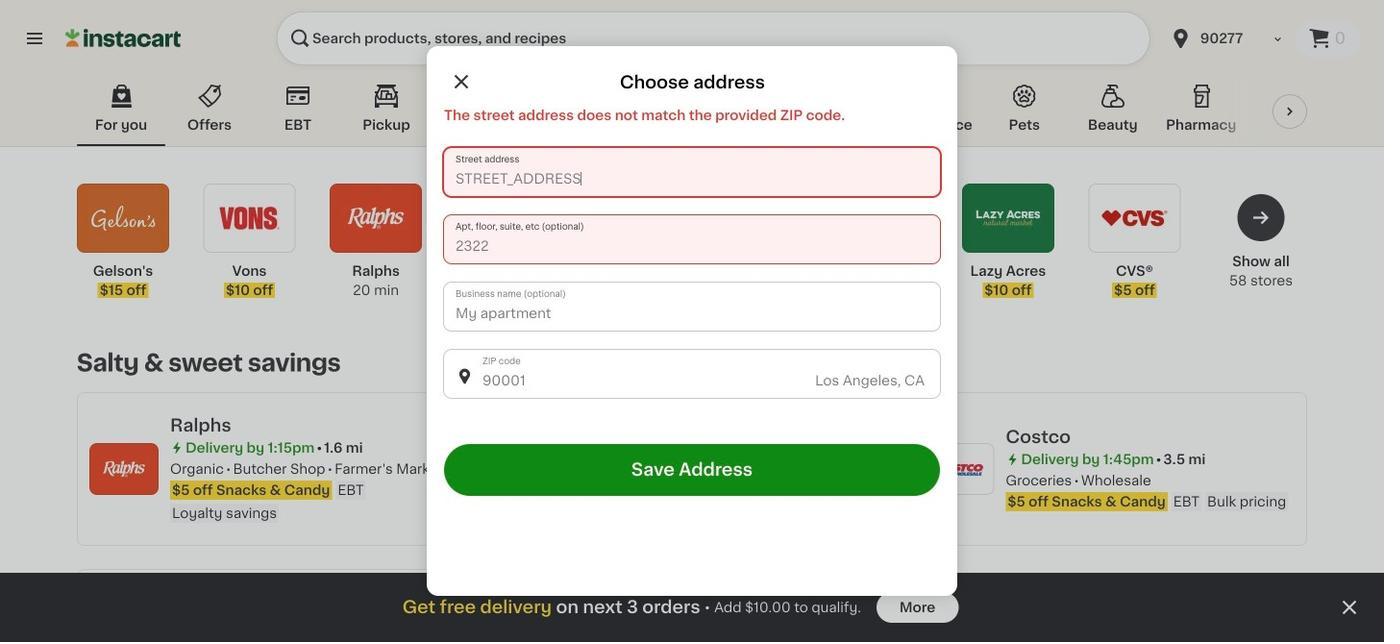Task type: locate. For each thing, give the bounding box(es) containing it.
instacart image
[[65, 27, 181, 50]]

  text field
[[444, 148, 940, 196], [444, 215, 940, 263], [444, 350, 940, 398]]

alert
[[444, 106, 940, 125]]

ralphs logo image
[[98, 443, 150, 495]]

1 vertical spatial   text field
[[444, 215, 940, 263]]

3   text field from the top
[[444, 350, 940, 398]]

sprouts farmers market image
[[468, 184, 537, 253]]

costco logo image
[[934, 443, 986, 495]]

0 vertical spatial   text field
[[444, 148, 940, 196]]

2 vertical spatial   text field
[[444, 350, 940, 398]]

None search field
[[277, 12, 1151, 65]]

  text field up   text box
[[444, 215, 940, 263]]

  text field down shop categories "tab list"
[[444, 148, 940, 196]]

  text field down   text box
[[444, 350, 940, 398]]

shop categories tab list
[[77, 81, 1334, 146]]

tab panel
[[67, 178, 1317, 642]]

form element
[[444, 196, 940, 496]]

sprouts farmers market logo image
[[516, 443, 568, 495]]

get free delivery on next 3 orders region
[[0, 573, 1385, 642]]



Task type: vqa. For each thing, say whether or not it's contained in the screenshot.
'Sam's Club' image
yes



Task type: describe. For each thing, give the bounding box(es) containing it.
vons image
[[215, 184, 284, 253]]

  text field
[[444, 283, 940, 331]]

costco image
[[594, 184, 664, 253]]

cvs® image
[[1100, 184, 1170, 253]]

choose address dialog
[[427, 46, 958, 596]]

smart & final image
[[721, 184, 790, 253]]

alert inside choose address dialog
[[444, 106, 940, 125]]

sam's club image
[[847, 184, 917, 253]]

lazy acres image
[[974, 184, 1043, 253]]

gelson's image
[[88, 184, 158, 253]]

2   text field from the top
[[444, 215, 940, 263]]

ralphs image
[[341, 184, 411, 253]]

1   text field from the top
[[444, 148, 940, 196]]



